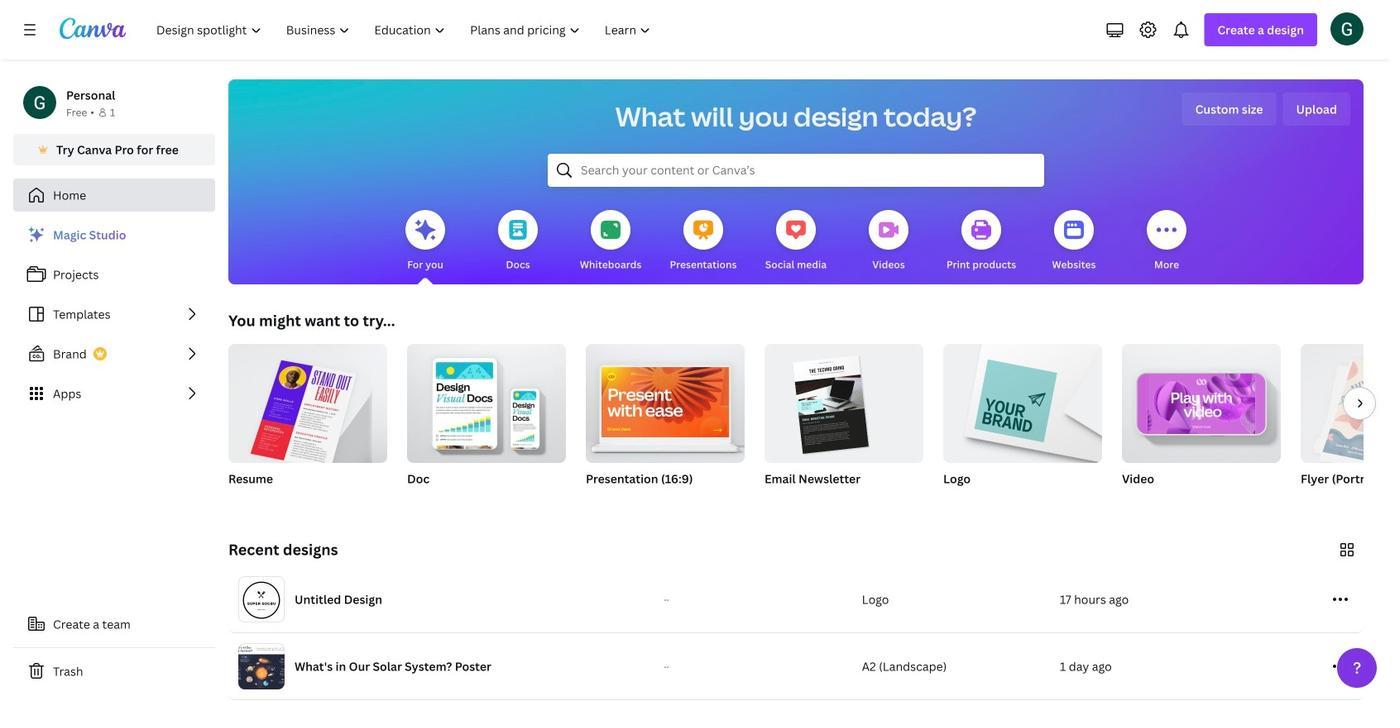 Task type: vqa. For each thing, say whether or not it's contained in the screenshot.
Search "search box"
yes



Task type: locate. For each thing, give the bounding box(es) containing it.
group
[[228, 338, 387, 508], [228, 338, 387, 471], [407, 338, 566, 508], [407, 338, 566, 464], [586, 338, 745, 508], [586, 338, 745, 464], [765, 338, 924, 508], [765, 338, 924, 464], [944, 344, 1103, 508], [944, 344, 1103, 464], [1122, 344, 1281, 508], [1301, 344, 1391, 508]]

top level navigation element
[[146, 13, 665, 46]]

list
[[13, 219, 215, 411]]

None search field
[[548, 154, 1045, 187]]



Task type: describe. For each thing, give the bounding box(es) containing it.
greg robinson image
[[1331, 12, 1364, 45]]

Search search field
[[581, 155, 1012, 186]]



